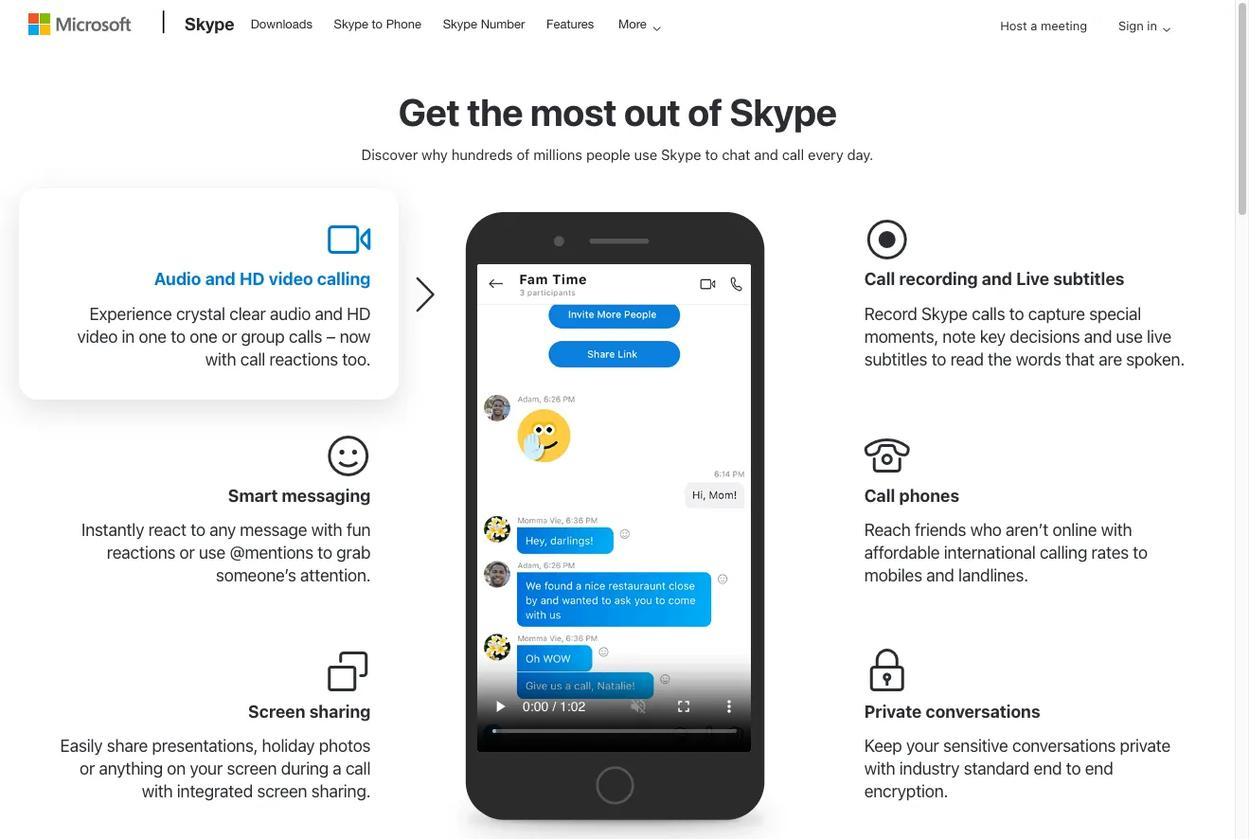 Task type: vqa. For each thing, say whether or not it's contained in the screenshot.
the left calls
yes



Task type: describe. For each thing, give the bounding box(es) containing it.
discover
[[361, 146, 418, 163]]

0 vertical spatial subtitles
[[1054, 269, 1125, 289]]

day.
[[847, 146, 874, 163]]

fun
[[347, 520, 371, 540]]

any
[[209, 520, 236, 540]]

words
[[1016, 350, 1062, 370]]

group
[[241, 327, 285, 347]]

private
[[1120, 736, 1171, 756]]

audio
[[270, 304, 311, 324]]

@mentions
[[230, 543, 313, 563]]

your inside keep your sensitive conversations private with industry standard end to end encryption.
[[907, 736, 939, 756]]

rates
[[1092, 543, 1129, 563]]

video showcase of features available on skype. skype provides you with audio and hd video calling, smart messaging, screen sharing, call recording and live subtitles, call to phones and on top of all we're keeping your conversations private. element
[[477, 264, 752, 753]]

anything
[[99, 759, 163, 779]]


[[325, 649, 371, 695]]

keep
[[865, 736, 902, 756]]

0 vertical spatial call
[[782, 146, 804, 163]]

and inside the experience crystal clear audio and hd video in one to one or group calls – now with call reactions too.
[[315, 304, 343, 324]]

affordable
[[865, 543, 940, 563]]

to inside the experience crystal clear audio and hd video in one to one or group calls – now with call reactions too.
[[171, 327, 186, 347]]

now
[[340, 327, 371, 347]]

sensitive
[[944, 736, 1009, 756]]

why
[[422, 146, 448, 163]]

capture
[[1029, 304, 1085, 324]]

hd inside the experience crystal clear audio and hd video in one to one or group calls – now with call reactions too.
[[347, 304, 371, 324]]

conversations inside keep your sensitive conversations private with industry standard end to end encryption.
[[1013, 736, 1116, 756]]

mobiles
[[865, 566, 923, 586]]

record skype calls to capture special moments, note key decisions and use live subtitles to read the words that are spoken.
[[865, 304, 1185, 370]]

sign
[[1119, 18, 1144, 33]]


[[865, 217, 910, 262]]

skype to phone
[[334, 17, 422, 31]]

features link
[[538, 1, 603, 46]]

screen
[[248, 702, 305, 721]]

react
[[148, 520, 186, 540]]

friends
[[915, 520, 966, 540]]

meeting
[[1041, 18, 1088, 33]]

too.
[[342, 350, 371, 370]]

host a meeting
[[1001, 18, 1088, 33]]

call for 
[[865, 269, 895, 289]]

smart
[[228, 486, 278, 505]]

get
[[398, 89, 460, 134]]


[[325, 217, 371, 262]]

1 horizontal spatial of
[[688, 89, 722, 134]]

presentations,
[[152, 736, 258, 756]]

instantly
[[81, 520, 144, 540]]

skype number link
[[434, 1, 534, 46]]

message
[[240, 520, 307, 540]]

your inside easily share presentations, holiday photos or anything on your screen during a call with integrated screen sharing.
[[190, 759, 223, 779]]

who
[[971, 520, 1002, 540]]

skype up every
[[730, 89, 837, 134]]

are
[[1099, 350, 1122, 370]]

calls inside record skype calls to capture special moments, note key decisions and use live subtitles to read the words that are spoken.
[[972, 304, 1005, 324]]

microsoft image
[[28, 13, 131, 35]]

to left "phone"
[[372, 17, 383, 31]]

downloads
[[251, 17, 313, 31]]

private conversations
[[865, 702, 1041, 721]]

and up crystal in the left of the page
[[205, 269, 236, 289]]

during
[[281, 759, 329, 779]]

0 vertical spatial the
[[467, 89, 523, 134]]

attention.
[[300, 566, 371, 586]]

number
[[481, 17, 525, 31]]

discover why hundreds of millions people use skype to chat and call every day.
[[361, 146, 874, 163]]

integrated
[[177, 782, 253, 802]]

clear
[[230, 304, 266, 324]]

2 end from the left
[[1085, 759, 1114, 779]]

millions
[[534, 146, 583, 163]]

reach friends who aren't online with affordable international calling rates to mobiles and landlines.
[[865, 520, 1148, 586]]

to inside reach friends who aren't online with affordable international calling rates to mobiles and landlines.
[[1133, 543, 1148, 563]]

sharing
[[309, 702, 371, 721]]

reactions inside the experience crystal clear audio and hd video in one to one or group calls – now with call reactions too.
[[270, 350, 338, 370]]

international
[[944, 543, 1036, 563]]

1 vertical spatial screen
[[257, 782, 307, 802]]


[[865, 649, 910, 695]]

experience crystal clear audio and hd video in one to one or group calls – now with call reactions too.
[[77, 304, 371, 370]]

0 horizontal spatial calling
[[317, 269, 371, 289]]

arrow down image
[[1156, 18, 1178, 41]]

to inside keep your sensitive conversations private with industry standard end to end encryption.
[[1066, 759, 1081, 779]]

industry
[[900, 759, 960, 779]]

skype inside skype link
[[185, 13, 235, 34]]

keep your sensitive conversations private with industry standard end to end encryption.
[[865, 736, 1171, 802]]

read
[[951, 350, 984, 370]]

on
[[167, 759, 186, 779]]

standard
[[964, 759, 1030, 779]]

host
[[1001, 18, 1028, 33]]

aren't
[[1006, 520, 1049, 540]]

with inside easily share presentations, holiday photos or anything on your screen during a call with integrated screen sharing.
[[142, 782, 173, 802]]

or inside the experience crystal clear audio and hd video in one to one or group calls – now with call reactions too.
[[222, 327, 237, 347]]

and left live
[[982, 269, 1013, 289]]

record
[[865, 304, 918, 324]]

and inside record skype calls to capture special moments, note key decisions and use live subtitles to read the words that are spoken.
[[1084, 327, 1112, 347]]

a inside easily share presentations, holiday photos or anything on your screen during a call with integrated screen sharing.
[[333, 759, 342, 779]]

special
[[1090, 304, 1142, 324]]

in inside the experience crystal clear audio and hd video in one to one or group calls – now with call reactions too.
[[122, 327, 135, 347]]

call for 
[[865, 486, 895, 505]]



Task type: locate. For each thing, give the bounding box(es) containing it.
1 vertical spatial use
[[1116, 327, 1143, 347]]

0 vertical spatial use
[[634, 146, 658, 163]]

video up audio
[[269, 269, 313, 289]]

0 horizontal spatial of
[[517, 146, 530, 163]]

0 vertical spatial call
[[865, 269, 895, 289]]

call down group
[[240, 350, 265, 370]]

use right people
[[634, 146, 658, 163]]

recording
[[899, 269, 978, 289]]

with inside reach friends who aren't online with affordable international calling rates to mobiles and landlines.
[[1101, 520, 1132, 540]]

photos
[[319, 736, 371, 756]]

messaging
[[282, 486, 371, 505]]

with for 
[[865, 759, 896, 779]]

hd
[[240, 269, 265, 289], [347, 304, 371, 324]]

call
[[782, 146, 804, 163], [240, 350, 265, 370], [346, 759, 371, 779]]

in right the sign in the top right of the page
[[1147, 18, 1158, 33]]

0 horizontal spatial one
[[139, 327, 167, 347]]

1 vertical spatial call
[[240, 350, 265, 370]]

skype down out
[[661, 146, 702, 163]]

2 horizontal spatial or
[[222, 327, 237, 347]]

to up decisions
[[1010, 304, 1024, 324]]

with inside keep your sensitive conversations private with industry standard end to end encryption.
[[865, 759, 896, 779]]

call left every
[[782, 146, 804, 163]]

0 horizontal spatial hd
[[240, 269, 265, 289]]

the up hundreds
[[467, 89, 523, 134]]

encryption.
[[865, 782, 948, 802]]

and up are
[[1084, 327, 1112, 347]]

skype number
[[443, 17, 525, 31]]

1 one from the left
[[139, 327, 167, 347]]

host a meeting link
[[985, 2, 1103, 51]]

1 vertical spatial video
[[77, 327, 118, 347]]

1 vertical spatial a
[[333, 759, 342, 779]]

use
[[634, 146, 658, 163], [1116, 327, 1143, 347], [199, 543, 226, 563]]

note
[[943, 327, 976, 347]]

2 horizontal spatial use
[[1116, 327, 1143, 347]]

video down experience
[[77, 327, 118, 347]]

your up industry
[[907, 736, 939, 756]]

private
[[865, 702, 922, 721]]

0 horizontal spatial subtitles
[[865, 350, 928, 370]]

conversations
[[926, 702, 1041, 721], [1013, 736, 1116, 756]]

call
[[865, 269, 895, 289], [865, 486, 895, 505]]

grab
[[337, 543, 371, 563]]

people
[[586, 146, 631, 163]]

1 horizontal spatial calls
[[972, 304, 1005, 324]]

skype up note
[[922, 304, 968, 324]]

0 horizontal spatial call
[[240, 350, 265, 370]]

audio
[[154, 269, 201, 289]]

hundreds
[[452, 146, 513, 163]]

a
[[1031, 18, 1038, 33], [333, 759, 342, 779]]

1 horizontal spatial end
[[1085, 759, 1114, 779]]

0 vertical spatial video
[[269, 269, 313, 289]]

one down experience
[[139, 327, 167, 347]]

conversations up sensitive
[[926, 702, 1041, 721]]

0 vertical spatial conversations
[[926, 702, 1041, 721]]

key
[[980, 327, 1006, 347]]

the
[[467, 89, 523, 134], [988, 350, 1012, 370]]

to right standard
[[1066, 759, 1081, 779]]

1 horizontal spatial one
[[190, 327, 217, 347]]

0 horizontal spatial your
[[190, 759, 223, 779]]

in
[[1147, 18, 1158, 33], [122, 327, 135, 347]]

1 horizontal spatial your
[[907, 736, 939, 756]]

1 vertical spatial call
[[865, 486, 895, 505]]

1 horizontal spatial reactions
[[270, 350, 338, 370]]

skype inside skype number link
[[443, 17, 477, 31]]

calling down online
[[1040, 543, 1088, 563]]

to up attention.
[[318, 543, 332, 563]]

0 horizontal spatial end
[[1034, 759, 1062, 779]]

0 vertical spatial in
[[1147, 18, 1158, 33]]

2 vertical spatial or
[[80, 759, 95, 779]]

video inside the experience crystal clear audio and hd video in one to one or group calls – now with call reactions too.
[[77, 327, 118, 347]]

call up reach
[[865, 486, 895, 505]]

0 horizontal spatial reactions
[[107, 543, 175, 563]]

every
[[808, 146, 844, 163]]

sharing.
[[311, 782, 371, 802]]

in inside menu bar
[[1147, 18, 1158, 33]]

a inside "link"
[[1031, 18, 1038, 33]]

1 horizontal spatial video
[[269, 269, 313, 289]]

sign in
[[1119, 18, 1158, 33]]

1 horizontal spatial subtitles
[[1054, 269, 1125, 289]]

share
[[107, 736, 148, 756]]

experience
[[89, 304, 172, 324]]

1 horizontal spatial hd
[[347, 304, 371, 324]]

audio and hd video calling
[[154, 269, 371, 289]]

1 end from the left
[[1034, 759, 1062, 779]]

that
[[1066, 350, 1095, 370]]

subtitles inside record skype calls to capture special moments, note key decisions and use live subtitles to read the words that are spoken.
[[865, 350, 928, 370]]

with down on on the bottom left of page
[[142, 782, 173, 802]]

1 horizontal spatial the
[[988, 350, 1012, 370]]

0 horizontal spatial in
[[122, 327, 135, 347]]

with
[[205, 350, 236, 370], [311, 520, 342, 540], [1101, 520, 1132, 540], [865, 759, 896, 779], [142, 782, 173, 802]]

a right the host
[[1031, 18, 1038, 33]]

with down crystal in the left of the page
[[205, 350, 236, 370]]

1 horizontal spatial use
[[634, 146, 658, 163]]

or inside easily share presentations, holiday photos or anything on your screen during a call with integrated screen sharing.
[[80, 759, 95, 779]]

and inside reach friends who aren't online with affordable international calling rates to mobiles and landlines.
[[927, 566, 955, 586]]

easily
[[60, 736, 103, 756]]

easily share presentations, holiday photos or anything on your screen during a call with integrated screen sharing.
[[60, 736, 371, 802]]

skype left "phone"
[[334, 17, 368, 31]]

0 vertical spatial calling
[[317, 269, 371, 289]]

skype inside skype to phone link
[[334, 17, 368, 31]]

1 vertical spatial the
[[988, 350, 1012, 370]]

calls left –
[[289, 327, 322, 347]]

to
[[372, 17, 383, 31], [705, 146, 718, 163], [1010, 304, 1024, 324], [171, 327, 186, 347], [932, 350, 947, 370], [191, 520, 205, 540], [318, 543, 332, 563], [1133, 543, 1148, 563], [1066, 759, 1081, 779]]

0 vertical spatial of
[[688, 89, 722, 134]]

1 vertical spatial hd
[[347, 304, 371, 324]]

calling down 
[[317, 269, 371, 289]]

live
[[1147, 327, 1172, 347]]

get the most out of skype
[[398, 89, 837, 134]]

1 call from the top
[[865, 269, 895, 289]]

use down the any
[[199, 543, 226, 563]]

1 horizontal spatial in
[[1147, 18, 1158, 33]]

reach
[[865, 520, 911, 540]]

live
[[1017, 269, 1050, 289]]

with down keep at bottom right
[[865, 759, 896, 779]]

call recording and live subtitles
[[865, 269, 1125, 289]]

1 vertical spatial reactions
[[107, 543, 175, 563]]

0 vertical spatial hd
[[240, 269, 265, 289]]

of right out
[[688, 89, 722, 134]]

with up rates
[[1101, 520, 1132, 540]]

video
[[269, 269, 313, 289], [77, 327, 118, 347]]

call down photos
[[346, 759, 371, 779]]

subtitles up special
[[1054, 269, 1125, 289]]

and up –
[[315, 304, 343, 324]]

2 call from the top
[[865, 486, 895, 505]]

skype inside record skype calls to capture special moments, note key decisions and use live subtitles to read the words that are spoken.
[[922, 304, 968, 324]]

reactions down react
[[107, 543, 175, 563]]

1 vertical spatial calling
[[1040, 543, 1088, 563]]

0 vertical spatial screen
[[227, 759, 277, 779]]

calls inside the experience crystal clear audio and hd video in one to one or group calls – now with call reactions too.
[[289, 327, 322, 347]]

your down presentations,
[[190, 759, 223, 779]]

use inside record skype calls to capture special moments, note key decisions and use live subtitles to read the words that are spoken.
[[1116, 327, 1143, 347]]

screen down holiday
[[227, 759, 277, 779]]

use inside instantly react to any message with fun reactions or use @mentions to grab someone's attention.
[[199, 543, 226, 563]]

with inside instantly react to any message with fun reactions or use @mentions to grab someone's attention.
[[311, 520, 342, 540]]

landlines.
[[959, 566, 1029, 586]]

out
[[624, 89, 680, 134]]

with for 
[[1101, 520, 1132, 540]]

spoken.
[[1127, 350, 1185, 370]]

conversations up standard
[[1013, 736, 1116, 756]]

and
[[754, 146, 778, 163], [205, 269, 236, 289], [982, 269, 1013, 289], [315, 304, 343, 324], [1084, 327, 1112, 347], [927, 566, 955, 586]]

someone's
[[216, 566, 296, 586]]

0 vertical spatial or
[[222, 327, 237, 347]]

0 vertical spatial reactions
[[270, 350, 338, 370]]

your
[[907, 736, 939, 756], [190, 759, 223, 779]]

call inside easily share presentations, holiday photos or anything on your screen during a call with integrated screen sharing.
[[346, 759, 371, 779]]

smart messaging
[[228, 486, 371, 505]]

more
[[619, 17, 647, 31]]

reactions inside instantly react to any message with fun reactions or use @mentions to grab someone's attention.
[[107, 543, 175, 563]]

the inside record skype calls to capture special moments, note key decisions and use live subtitles to read the words that are spoken.
[[988, 350, 1012, 370]]

call up record
[[865, 269, 895, 289]]

to left read
[[932, 350, 947, 370]]

subtitles
[[1054, 269, 1125, 289], [865, 350, 928, 370]]

2 vertical spatial call
[[346, 759, 371, 779]]

sign in link
[[1104, 2, 1178, 51]]

1 vertical spatial in
[[122, 327, 135, 347]]

in down experience
[[122, 327, 135, 347]]

or down the clear at the top of the page
[[222, 327, 237, 347]]

moments,
[[865, 327, 939, 347]]

skype left downloads link
[[185, 13, 235, 34]]

to left "chat"
[[705, 146, 718, 163]]

one down crystal in the left of the page
[[190, 327, 217, 347]]

most
[[530, 89, 617, 134]]

reactions
[[270, 350, 338, 370], [107, 543, 175, 563]]

use down special
[[1116, 327, 1143, 347]]

calls up key
[[972, 304, 1005, 324]]

skype left number
[[443, 17, 477, 31]]

decisions
[[1010, 327, 1080, 347]]

0 vertical spatial a
[[1031, 18, 1038, 33]]

1 vertical spatial conversations
[[1013, 736, 1116, 756]]

1 horizontal spatial a
[[1031, 18, 1038, 33]]

chat
[[722, 146, 751, 163]]

and right "chat"
[[754, 146, 778, 163]]

2 one from the left
[[190, 327, 217, 347]]

skype to phone link
[[325, 1, 430, 46]]

menu bar containing host a meeting
[[6, 2, 1202, 100]]

2 horizontal spatial call
[[782, 146, 804, 163]]

1 vertical spatial your
[[190, 759, 223, 779]]

call inside the experience crystal clear audio and hd video in one to one or group calls – now with call reactions too.
[[240, 350, 265, 370]]

0 horizontal spatial calls
[[289, 327, 322, 347]]

0 vertical spatial calls
[[972, 304, 1005, 324]]

instantly react to any message with fun reactions or use @mentions to grab someone's attention.
[[81, 520, 371, 586]]

0 horizontal spatial use
[[199, 543, 226, 563]]

hd up now at the left of page
[[347, 304, 371, 324]]

or down easily
[[80, 759, 95, 779]]

2 vertical spatial use
[[199, 543, 226, 563]]

and down affordable
[[927, 566, 955, 586]]

with inside the experience crystal clear audio and hd video in one to one or group calls – now with call reactions too.
[[205, 350, 236, 370]]

1 horizontal spatial call
[[346, 759, 371, 779]]

holiday
[[262, 736, 315, 756]]


[[865, 433, 910, 478]]

with for 
[[311, 520, 342, 540]]

the down key
[[988, 350, 1012, 370]]

–
[[326, 327, 336, 347]]

to down crystal in the left of the page
[[171, 327, 186, 347]]

1 vertical spatial calls
[[289, 327, 322, 347]]

screen
[[227, 759, 277, 779], [257, 782, 307, 802]]

1 vertical spatial or
[[180, 543, 195, 563]]

or inside instantly react to any message with fun reactions or use @mentions to grab someone's attention.
[[180, 543, 195, 563]]

with left fun
[[311, 520, 342, 540]]

screen down during on the left bottom
[[257, 782, 307, 802]]

0 horizontal spatial or
[[80, 759, 95, 779]]

screen sharing
[[248, 702, 371, 721]]

1 horizontal spatial or
[[180, 543, 195, 563]]

0 horizontal spatial a
[[333, 759, 342, 779]]

1 vertical spatial subtitles
[[865, 350, 928, 370]]

0 horizontal spatial the
[[467, 89, 523, 134]]

end
[[1034, 759, 1062, 779], [1085, 759, 1114, 779]]

to left the any
[[191, 520, 205, 540]]

0 horizontal spatial video
[[77, 327, 118, 347]]

of left millions
[[517, 146, 530, 163]]

menu bar
[[6, 2, 1202, 100]]

crystal
[[176, 304, 225, 324]]

phone
[[386, 17, 422, 31]]

a up sharing.
[[333, 759, 342, 779]]

phones
[[899, 486, 960, 505]]

or down react
[[180, 543, 195, 563]]

calling inside reach friends who aren't online with affordable international calling rates to mobiles and landlines.
[[1040, 543, 1088, 563]]

1 vertical spatial of
[[517, 146, 530, 163]]

one
[[139, 327, 167, 347], [190, 327, 217, 347]]

0 vertical spatial your
[[907, 736, 939, 756]]

1 horizontal spatial calling
[[1040, 543, 1088, 563]]

to right rates
[[1133, 543, 1148, 563]]

subtitles down moments,
[[865, 350, 928, 370]]

hd up the clear at the top of the page
[[240, 269, 265, 289]]

reactions down –
[[270, 350, 338, 370]]



